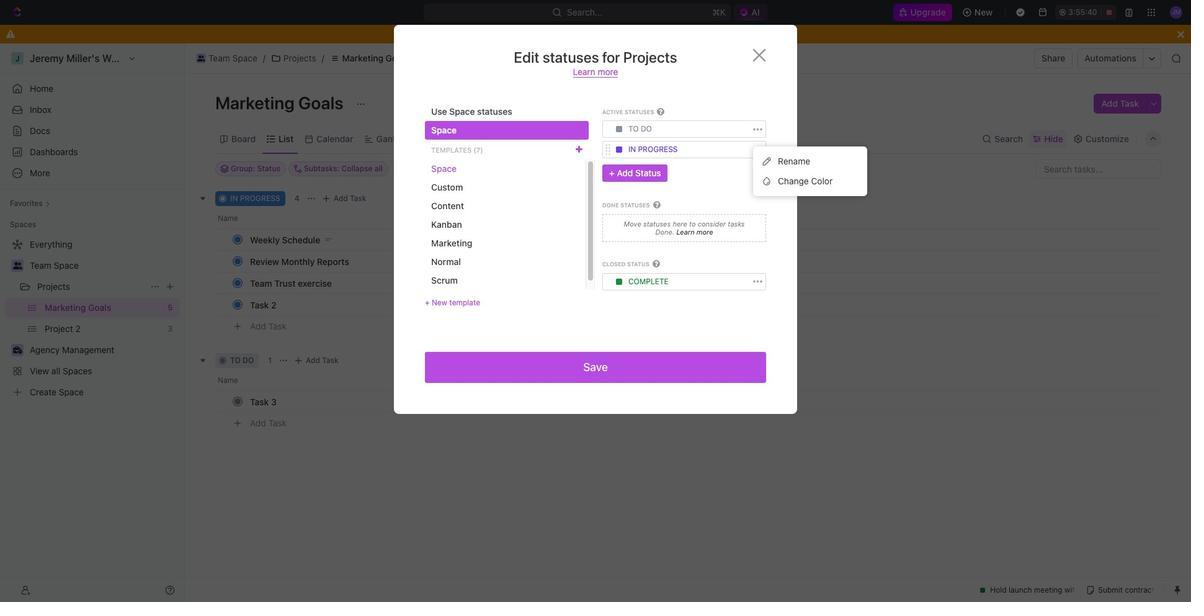 Task type: locate. For each thing, give the bounding box(es) containing it.
change color button
[[759, 171, 863, 191]]

color
[[812, 176, 833, 186]]

+
[[610, 168, 615, 178], [425, 298, 430, 307]]

learn more link
[[573, 66, 619, 78], [675, 228, 714, 236]]

review
[[250, 256, 279, 267]]

task down 3
[[268, 418, 287, 428]]

1 vertical spatial team
[[30, 260, 51, 271]]

table link
[[420, 130, 444, 147]]

to do
[[629, 124, 652, 134], [230, 356, 254, 365]]

1 horizontal spatial goals
[[386, 53, 409, 63]]

spaces
[[10, 220, 36, 229]]

tree containing team space
[[5, 235, 180, 402]]

user group image
[[13, 262, 22, 269]]

statuses left for
[[543, 48, 599, 66]]

learn down here
[[677, 228, 695, 236]]

more down consider
[[697, 228, 714, 236]]

new button
[[958, 2, 1001, 22]]

1 vertical spatial to do
[[230, 356, 254, 365]]

2 vertical spatial to
[[230, 356, 241, 365]]

0 vertical spatial to do
[[629, 124, 652, 134]]

consider
[[698, 220, 726, 228]]

to up the 'learn more'
[[690, 220, 696, 228]]

user group image
[[197, 55, 205, 61]]

home link
[[5, 79, 180, 99]]

0 vertical spatial to
[[629, 124, 639, 134]]

goals
[[386, 53, 409, 63], [298, 92, 344, 113]]

1 horizontal spatial projects
[[284, 53, 316, 63]]

in
[[629, 145, 636, 154], [230, 194, 238, 203]]

0 horizontal spatial team
[[30, 260, 51, 271]]

tree
[[5, 235, 180, 402]]

new inside edit statuses for projects 'dialog'
[[432, 298, 448, 307]]

to do left 1
[[230, 356, 254, 365]]

in inside edit statuses for projects 'dialog'
[[629, 145, 636, 154]]

0 horizontal spatial do
[[243, 356, 254, 365]]

1 vertical spatial to
[[690, 220, 696, 228]]

statuses
[[543, 48, 599, 66], [477, 106, 513, 117], [644, 220, 671, 228]]

to do inside edit statuses for projects 'dialog'
[[629, 124, 652, 134]]

1 horizontal spatial +
[[610, 168, 615, 178]]

to
[[629, 124, 639, 134], [690, 220, 696, 228], [230, 356, 241, 365]]

move statuses here to consider tasks done.
[[624, 220, 745, 236]]

for
[[603, 48, 620, 66]]

use space statuses
[[431, 106, 513, 117]]

in down board link
[[230, 194, 238, 203]]

add task button
[[1095, 94, 1147, 114], [319, 191, 372, 206], [245, 319, 292, 334], [291, 353, 344, 368], [245, 416, 292, 431]]

in progress inside edit statuses for projects 'dialog'
[[629, 145, 678, 154]]

projects link
[[268, 51, 319, 66], [37, 277, 145, 297]]

1 horizontal spatial /
[[322, 53, 324, 63]]

reports
[[317, 256, 349, 267]]

2 horizontal spatial projects
[[624, 48, 678, 66]]

0 horizontal spatial learn more link
[[573, 66, 619, 78]]

+ left template
[[425, 298, 430, 307]]

1 horizontal spatial new
[[975, 7, 993, 17]]

‎task 2 link
[[247, 296, 430, 314]]

0 vertical spatial statuses
[[543, 48, 599, 66]]

0 horizontal spatial team space
[[30, 260, 79, 271]]

do left 1
[[243, 356, 254, 365]]

add task down task 3
[[250, 418, 287, 428]]

to inside 'move statuses here to consider tasks done.'
[[690, 220, 696, 228]]

statuses right use
[[477, 106, 513, 117]]

learn more link down here
[[675, 228, 714, 236]]

team
[[209, 53, 230, 63], [30, 260, 51, 271], [250, 278, 272, 288]]

+ left status at the top of page
[[610, 168, 615, 178]]

2 horizontal spatial to
[[690, 220, 696, 228]]

to up + add status
[[629, 124, 639, 134]]

favorites
[[10, 199, 43, 208]]

upgrade
[[911, 7, 946, 17]]

1 horizontal spatial progress
[[638, 145, 678, 154]]

team right user group icon at the top left of the page
[[30, 260, 51, 271]]

3
[[271, 396, 277, 407]]

1 horizontal spatial in progress
[[629, 145, 678, 154]]

0 vertical spatial in
[[629, 145, 636, 154]]

1 vertical spatial progress
[[240, 194, 280, 203]]

team space right user group image
[[209, 53, 258, 63]]

0 horizontal spatial to
[[230, 356, 241, 365]]

do up status at the top of page
[[641, 124, 652, 134]]

new down scrum
[[432, 298, 448, 307]]

0 vertical spatial team space link
[[193, 51, 261, 66]]

marketing
[[342, 53, 384, 63], [215, 92, 295, 113], [431, 238, 473, 248]]

add down ‎task
[[250, 321, 266, 331]]

add task up customize
[[1102, 98, 1140, 109]]

learn more link down for
[[573, 66, 619, 78]]

0 horizontal spatial to do
[[230, 356, 254, 365]]

2 vertical spatial team
[[250, 278, 272, 288]]

0 vertical spatial learn more link
[[573, 66, 619, 78]]

table
[[422, 133, 444, 144]]

1 vertical spatial in progress
[[230, 194, 280, 203]]

1 horizontal spatial in
[[629, 145, 636, 154]]

team space right user group icon at the top left of the page
[[30, 260, 79, 271]]

inbox
[[30, 104, 52, 115]]

0 vertical spatial team space
[[209, 53, 258, 63]]

0 vertical spatial new
[[975, 7, 993, 17]]

0 vertical spatial do
[[641, 124, 652, 134]]

2 / from the left
[[322, 53, 324, 63]]

add task button down task 3
[[245, 416, 292, 431]]

0 horizontal spatial new
[[432, 298, 448, 307]]

list link
[[276, 130, 294, 147]]

1 vertical spatial do
[[243, 356, 254, 365]]

task up weekly schedule link
[[350, 194, 367, 203]]

add task down ‎task 2
[[250, 321, 287, 331]]

to do up + add status
[[629, 124, 652, 134]]

3:55:40 button
[[1056, 5, 1117, 20]]

0 horizontal spatial +
[[425, 298, 430, 307]]

1 vertical spatial more
[[697, 228, 714, 236]]

0 horizontal spatial projects link
[[37, 277, 145, 297]]

0 horizontal spatial statuses
[[477, 106, 513, 117]]

task 3 link
[[247, 393, 430, 411]]

add up weekly schedule link
[[334, 194, 348, 203]]

1 horizontal spatial statuses
[[543, 48, 599, 66]]

2
[[271, 299, 277, 310]]

add task button up weekly schedule link
[[319, 191, 372, 206]]

list
[[279, 133, 294, 144]]

home
[[30, 83, 54, 94]]

progress
[[638, 145, 678, 154], [240, 194, 280, 203]]

0 vertical spatial progress
[[638, 145, 678, 154]]

0 horizontal spatial team space link
[[30, 256, 178, 276]]

calendar link
[[314, 130, 354, 147]]

2 horizontal spatial marketing
[[431, 238, 473, 248]]

statuses up done.
[[644, 220, 671, 228]]

team space link
[[193, 51, 261, 66], [30, 256, 178, 276]]

statuses for move
[[644, 220, 671, 228]]

1 horizontal spatial to do
[[629, 124, 652, 134]]

in progress up status at the top of page
[[629, 145, 678, 154]]

task
[[1121, 98, 1140, 109], [350, 194, 367, 203], [268, 321, 287, 331], [322, 356, 339, 365], [250, 396, 269, 407], [268, 418, 287, 428]]

gantt
[[377, 133, 399, 144]]

1 / from the left
[[263, 53, 266, 63]]

do inside edit statuses for projects 'dialog'
[[641, 124, 652, 134]]

0 vertical spatial more
[[598, 66, 619, 77]]

gantt link
[[374, 130, 399, 147]]

0 horizontal spatial progress
[[240, 194, 280, 203]]

statuses inside edit statuses for projects learn more
[[543, 48, 599, 66]]

do
[[641, 124, 652, 134], [243, 356, 254, 365]]

1 vertical spatial new
[[432, 298, 448, 307]]

0 horizontal spatial more
[[598, 66, 619, 77]]

in progress left 4
[[230, 194, 280, 203]]

0 horizontal spatial in
[[230, 194, 238, 203]]

1 vertical spatial team space
[[30, 260, 79, 271]]

1 horizontal spatial more
[[697, 228, 714, 236]]

1 horizontal spatial team space
[[209, 53, 258, 63]]

add task for add task button below ‎task 2
[[250, 321, 287, 331]]

new
[[975, 7, 993, 17], [432, 298, 448, 307]]

edit statuses for projects dialog
[[394, 25, 798, 414]]

space inside tree
[[54, 260, 79, 271]]

1 vertical spatial marketing
[[215, 92, 295, 113]]

learn
[[573, 66, 596, 77], [677, 228, 695, 236]]

0 horizontal spatial learn
[[573, 66, 596, 77]]

team up ‎task
[[250, 278, 272, 288]]

0 horizontal spatial projects
[[37, 281, 70, 292]]

0 vertical spatial team
[[209, 53, 230, 63]]

weekly schedule link
[[247, 231, 430, 249]]

1 vertical spatial +
[[425, 298, 430, 307]]

0 vertical spatial learn
[[573, 66, 596, 77]]

add left status at the top of page
[[617, 168, 633, 178]]

task left 3
[[250, 396, 269, 407]]

to left 1
[[230, 356, 241, 365]]

tree inside sidebar navigation
[[5, 235, 180, 402]]

monthly
[[282, 256, 315, 267]]

calendar
[[317, 133, 354, 144]]

share button
[[1035, 48, 1073, 68]]

learn more
[[675, 228, 714, 236]]

automations button
[[1079, 49, 1143, 68]]

1 horizontal spatial do
[[641, 124, 652, 134]]

here
[[673, 220, 688, 228]]

0 vertical spatial in progress
[[629, 145, 678, 154]]

progress up status at the top of page
[[638, 145, 678, 154]]

statuses inside 'move statuses here to consider tasks done.'
[[644, 220, 671, 228]]

1 vertical spatial projects link
[[37, 277, 145, 297]]

task 3
[[250, 396, 277, 407]]

add task up weekly schedule link
[[334, 194, 367, 203]]

team space link inside tree
[[30, 256, 178, 276]]

kanban
[[431, 219, 462, 230]]

1 horizontal spatial to
[[629, 124, 639, 134]]

learn down search...
[[573, 66, 596, 77]]

complete
[[629, 277, 669, 286]]

share
[[1042, 53, 1066, 63]]

space right user group icon at the top left of the page
[[54, 260, 79, 271]]

favorites button
[[5, 196, 55, 211]]

dashboards
[[30, 146, 78, 157]]

done.
[[656, 228, 675, 236]]

1 horizontal spatial learn more link
[[675, 228, 714, 236]]

2 horizontal spatial team
[[250, 278, 272, 288]]

use
[[431, 106, 447, 117]]

more inside edit statuses for projects learn more
[[598, 66, 619, 77]]

search
[[995, 133, 1024, 144]]

team right user group image
[[209, 53, 230, 63]]

1 vertical spatial learn
[[677, 228, 695, 236]]

marketing goals
[[342, 53, 409, 63], [215, 92, 347, 113]]

1 vertical spatial team space link
[[30, 256, 178, 276]]

0 horizontal spatial goals
[[298, 92, 344, 113]]

progress inside edit statuses for projects 'dialog'
[[638, 145, 678, 154]]

1 vertical spatial learn more link
[[675, 228, 714, 236]]

more down for
[[598, 66, 619, 77]]

more
[[598, 66, 619, 77], [697, 228, 714, 236]]

0 vertical spatial goals
[[386, 53, 409, 63]]

in progress
[[629, 145, 678, 154], [230, 194, 280, 203]]

custom
[[431, 182, 463, 192]]

progress left 4
[[240, 194, 280, 203]]

inbox link
[[5, 100, 180, 120]]

statuses for edit
[[543, 48, 599, 66]]

in up + add status
[[629, 145, 636, 154]]

0 vertical spatial +
[[610, 168, 615, 178]]

0 vertical spatial projects link
[[268, 51, 319, 66]]

2 horizontal spatial statuses
[[644, 220, 671, 228]]

projects inside sidebar navigation
[[37, 281, 70, 292]]

add task for add task button on top of customize
[[1102, 98, 1140, 109]]

space
[[233, 53, 258, 63], [450, 106, 475, 117], [431, 125, 457, 135], [431, 163, 457, 174], [54, 260, 79, 271]]

‎task 2
[[250, 299, 277, 310]]

1 horizontal spatial team
[[209, 53, 230, 63]]

team inside tree
[[30, 260, 51, 271]]

new right upgrade on the top right of the page
[[975, 7, 993, 17]]

1 vertical spatial in
[[230, 194, 238, 203]]

tasks
[[728, 220, 745, 228]]

2 vertical spatial statuses
[[644, 220, 671, 228]]

automations
[[1085, 53, 1137, 63]]

1 horizontal spatial marketing
[[342, 53, 384, 63]]

2 vertical spatial marketing
[[431, 238, 473, 248]]

0 horizontal spatial /
[[263, 53, 266, 63]]



Task type: describe. For each thing, give the bounding box(es) containing it.
task inside task 3 link
[[250, 396, 269, 407]]

add task button up task 3 link
[[291, 353, 344, 368]]

team trust exercise link
[[247, 274, 430, 292]]

0 vertical spatial marketing
[[342, 53, 384, 63]]

1 vertical spatial marketing goals
[[215, 92, 347, 113]]

4
[[295, 194, 300, 203]]

1 vertical spatial goals
[[298, 92, 344, 113]]

trust
[[275, 278, 296, 288]]

weekly schedule
[[250, 234, 320, 245]]

learn inside edit statuses for projects learn more
[[573, 66, 596, 77]]

space right user group image
[[233, 53, 258, 63]]

customize
[[1086, 133, 1130, 144]]

board link
[[229, 130, 256, 147]]

+ add status
[[610, 168, 661, 178]]

customize button
[[1070, 130, 1133, 147]]

team space inside tree
[[30, 260, 79, 271]]

content
[[431, 200, 464, 211]]

search button
[[979, 130, 1027, 147]]

rename button
[[759, 151, 863, 171]]

+ new template
[[425, 298, 480, 307]]

add inside edit statuses for projects 'dialog'
[[617, 168, 633, 178]]

template
[[450, 298, 480, 307]]

space up custom at the top left of page
[[431, 163, 457, 174]]

add right 1
[[306, 356, 320, 365]]

task up customize
[[1121, 98, 1140, 109]]

‎task
[[250, 299, 269, 310]]

upgrade link
[[894, 4, 953, 21]]

0 vertical spatial marketing goals
[[342, 53, 409, 63]]

marketing goals link
[[327, 51, 412, 66]]

1 horizontal spatial team space link
[[193, 51, 261, 66]]

Search tasks... text field
[[1037, 160, 1161, 178]]

docs
[[30, 125, 50, 136]]

0 horizontal spatial in progress
[[230, 194, 280, 203]]

projects inside edit statuses for projects learn more
[[624, 48, 678, 66]]

scrum
[[431, 275, 458, 286]]

marketing inside edit statuses for projects 'dialog'
[[431, 238, 473, 248]]

dashboards link
[[5, 142, 180, 162]]

team trust exercise
[[250, 278, 332, 288]]

add task up task 3 link
[[306, 356, 339, 365]]

0 horizontal spatial marketing
[[215, 92, 295, 113]]

add up customize
[[1102, 98, 1118, 109]]

+ for + new template
[[425, 298, 430, 307]]

task up task 3 link
[[322, 356, 339, 365]]

docs link
[[5, 121, 180, 141]]

add task button up customize
[[1095, 94, 1147, 114]]

task down 2
[[268, 321, 287, 331]]

search...
[[568, 7, 603, 17]]

edit statuses for projects learn more
[[514, 48, 678, 77]]

review monthly reports link
[[247, 252, 430, 270]]

add down task 3
[[250, 418, 266, 428]]

add task for add task button underneath task 3
[[250, 418, 287, 428]]

rename
[[778, 156, 811, 166]]

⌘k
[[713, 7, 726, 17]]

space down use
[[431, 125, 457, 135]]

change color
[[778, 176, 833, 186]]

review monthly reports
[[250, 256, 349, 267]]

1 horizontal spatial learn
[[677, 228, 695, 236]]

1 vertical spatial statuses
[[477, 106, 513, 117]]

edit
[[514, 48, 540, 66]]

change
[[778, 176, 809, 186]]

exercise
[[298, 278, 332, 288]]

move
[[624, 220, 642, 228]]

normal
[[431, 256, 461, 267]]

space right use
[[450, 106, 475, 117]]

sidebar navigation
[[0, 43, 186, 602]]

hide
[[1045, 133, 1064, 144]]

3:55:40
[[1069, 7, 1098, 17]]

hide button
[[1030, 130, 1068, 147]]

1
[[268, 356, 272, 365]]

status
[[636, 168, 661, 178]]

+ for + add status
[[610, 168, 615, 178]]

weekly
[[250, 234, 280, 245]]

1 horizontal spatial projects link
[[268, 51, 319, 66]]

board
[[232, 133, 256, 144]]

schedule
[[282, 234, 320, 245]]

add task button down ‎task 2
[[245, 319, 292, 334]]

new inside button
[[975, 7, 993, 17]]



Task type: vqa. For each thing, say whether or not it's contained in the screenshot.
promotional
no



